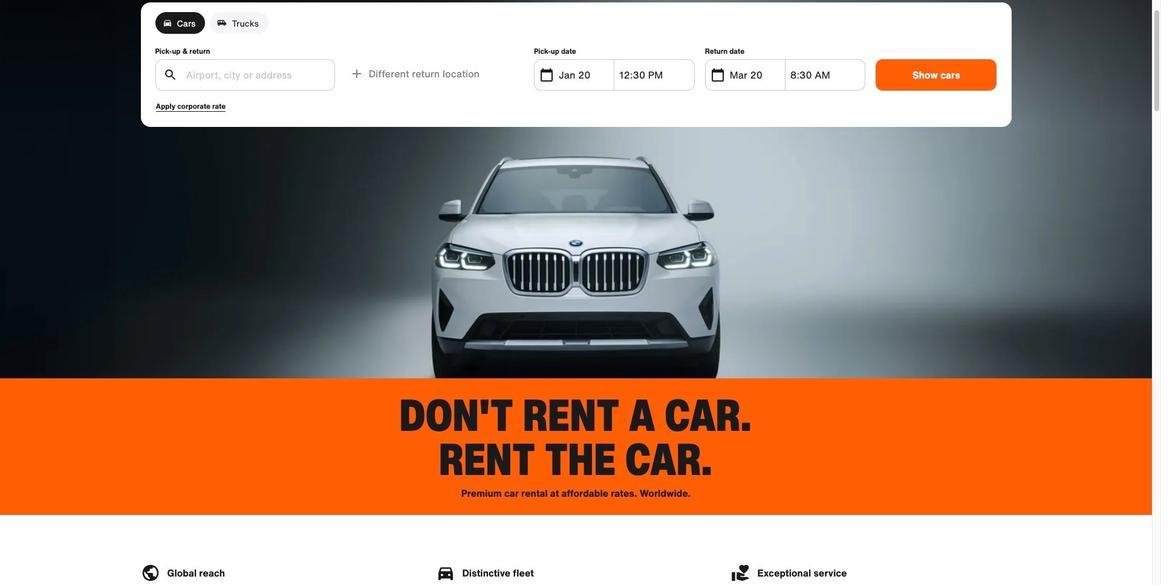 Task type: vqa. For each thing, say whether or not it's contained in the screenshot.
"Premium car rental at affordable rates. Worldwide." image
yes



Task type: describe. For each thing, give the bounding box(es) containing it.
premium car rental at affordable rates. worldwide. image
[[0, 0, 1153, 379]]



Task type: locate. For each thing, give the bounding box(es) containing it.
Airport, city or address text field
[[185, 60, 327, 90]]



